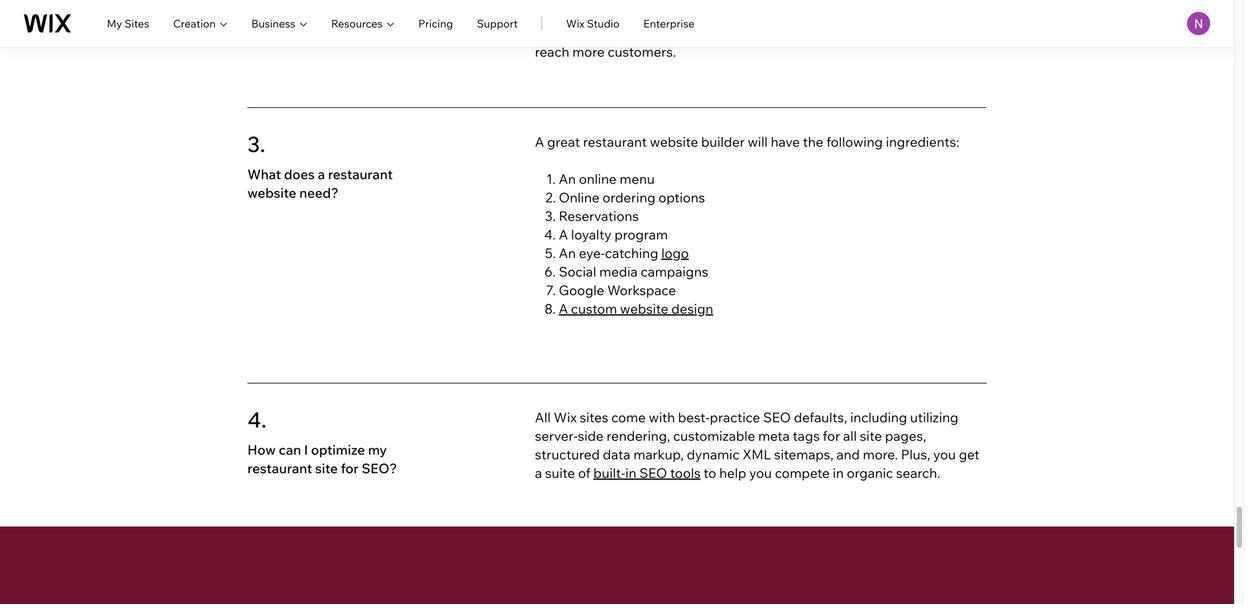 Task type: locate. For each thing, give the bounding box(es) containing it.
ordering
[[248, 20, 301, 37], [806, 25, 859, 41], [603, 189, 656, 206]]

1 vertical spatial online
[[766, 25, 803, 41]]

a inside 'what does a restaurant website need?'
[[318, 166, 325, 183]]

0 horizontal spatial to
[[678, 25, 691, 41]]

an up social on the top left of the page
[[559, 245, 576, 261]]

1 horizontal spatial for
[[823, 428, 841, 444]]

built-in seo tools link
[[594, 465, 701, 482]]

0 vertical spatial online
[[315, 2, 354, 18]]

learn how to set up your online ordering system link
[[611, 25, 906, 41]]

an up online
[[559, 171, 576, 187]]

site inside 'all wix sites come with best-practice seo defaults, including utilizing server-side rendering, customizable meta tags for all site pages, structured data markup, dynamic xml sitemaps, and more. plus, you get a suite of'
[[860, 428, 883, 444]]

2 what from the top
[[248, 166, 281, 183]]

1 vertical spatial can
[[279, 442, 301, 458]]

0 vertical spatial seo
[[764, 409, 791, 426]]

with
[[649, 409, 675, 426]]

my sites link
[[107, 16, 149, 31]]

site down optimize
[[315, 460, 338, 477]]

to
[[678, 25, 691, 41], [704, 465, 717, 482]]

1 vertical spatial a
[[559, 226, 568, 243]]

online up online
[[579, 171, 617, 187]]

a left loyalty
[[559, 226, 568, 243]]

what inside 'what does a restaurant website need?'
[[248, 166, 281, 183]]

pages,
[[885, 428, 927, 444]]

0 horizontal spatial for
[[341, 460, 359, 477]]

so
[[909, 25, 924, 41]]

a down google
[[559, 301, 568, 317]]

how can i optimize my restaurant site for seo?
[[248, 442, 397, 477]]

media
[[600, 263, 638, 280]]

wix up server-
[[554, 409, 577, 426]]

you left get
[[934, 446, 956, 463]]

business button
[[252, 16, 307, 31]]

1 vertical spatial you
[[934, 446, 956, 463]]

1 vertical spatial what
[[248, 166, 281, 183]]

what
[[248, 2, 281, 18], [248, 166, 281, 183]]

2 vertical spatial online
[[579, 171, 617, 187]]

0 vertical spatial site
[[860, 428, 883, 444]]

0 vertical spatial a
[[318, 166, 325, 183]]

0 horizontal spatial site
[[315, 460, 338, 477]]

what down 3.
[[248, 166, 281, 183]]

pricing
[[419, 17, 453, 30]]

0 horizontal spatial online
[[315, 2, 354, 18]]

ordering inside an online menu online ordering options reservations a loyalty program an eye-catching logo social media campaigns google workspace a custom website design
[[603, 189, 656, 206]]

1 vertical spatial website
[[248, 185, 297, 201]]

website down does on the left top of page
[[248, 185, 297, 201]]

server-
[[535, 428, 578, 444]]

profile image image
[[1188, 12, 1211, 35]]

online up system?
[[315, 2, 354, 18]]

website left builder
[[650, 134, 699, 150]]

organic
[[847, 465, 894, 482]]

design
[[672, 301, 714, 317]]

1 horizontal spatial seo
[[764, 409, 791, 426]]

1 horizontal spatial site
[[860, 428, 883, 444]]

for down optimize
[[341, 460, 359, 477]]

0 vertical spatial what
[[248, 2, 281, 18]]

compete
[[775, 465, 830, 482]]

site
[[860, 428, 883, 444], [315, 460, 338, 477]]

seo?
[[362, 460, 397, 477]]

can
[[952, 25, 975, 41], [279, 442, 301, 458]]

website inside 'what does a restaurant website need?'
[[248, 185, 297, 201]]

business
[[252, 17, 296, 30]]

1 vertical spatial an
[[559, 245, 576, 261]]

my
[[368, 442, 387, 458]]

seo down markup,
[[640, 465, 668, 482]]

customers.
[[608, 43, 676, 60]]

1 horizontal spatial restaurant
[[328, 166, 393, 183]]

markup,
[[634, 446, 684, 463]]

2 horizontal spatial online
[[766, 25, 803, 41]]

ordering down the menu
[[603, 189, 656, 206]]

0 horizontal spatial can
[[279, 442, 301, 458]]

1 horizontal spatial ordering
[[603, 189, 656, 206]]

you down xml
[[750, 465, 772, 482]]

including
[[851, 409, 908, 426]]

seo up meta at the right bottom of the page
[[764, 409, 791, 426]]

to left set
[[678, 25, 691, 41]]

1 vertical spatial a
[[535, 465, 542, 482]]

can inside how can i optimize my restaurant site for seo?
[[279, 442, 301, 458]]

an online menu online ordering options reservations a loyalty program an eye-catching logo social media campaigns google workspace a custom website design
[[559, 171, 714, 317]]

what inside what is an online food ordering system?
[[248, 2, 281, 18]]

for left all
[[823, 428, 841, 444]]

builder
[[702, 134, 745, 150]]

options
[[659, 189, 705, 206]]

ingredients:
[[886, 134, 960, 150]]

online right your
[[766, 25, 803, 41]]

a left suite
[[535, 465, 542, 482]]

wix studio
[[566, 17, 620, 30]]

following
[[827, 134, 883, 150]]

2 horizontal spatial restaurant
[[583, 134, 647, 150]]

0 horizontal spatial in
[[626, 465, 637, 482]]

seo
[[764, 409, 791, 426], [640, 465, 668, 482]]

you right the so
[[927, 25, 949, 41]]

ordering left system
[[806, 25, 859, 41]]

1 horizontal spatial to
[[704, 465, 717, 482]]

program
[[615, 226, 668, 243]]

can left i
[[279, 442, 301, 458]]

for inside 'all wix sites come with best-practice seo defaults, including utilizing server-side rendering, customizable meta tags for all site pages, structured data markup, dynamic xml sitemaps, and more. plus, you get a suite of'
[[823, 428, 841, 444]]

in down data
[[626, 465, 637, 482]]

in down "and" in the right bottom of the page
[[833, 465, 844, 482]]

a
[[318, 166, 325, 183], [535, 465, 542, 482]]

side
[[578, 428, 604, 444]]

for inside how can i optimize my restaurant site for seo?
[[341, 460, 359, 477]]

online
[[559, 189, 600, 206]]

ordering down is
[[248, 20, 301, 37]]

i
[[304, 442, 308, 458]]

1 horizontal spatial can
[[952, 25, 975, 41]]

0 horizontal spatial a
[[318, 166, 325, 183]]

0 vertical spatial an
[[559, 171, 576, 187]]

tools
[[670, 465, 701, 482]]

food
[[357, 2, 386, 18]]

an
[[559, 171, 576, 187], [559, 245, 576, 261]]

1 vertical spatial site
[[315, 460, 338, 477]]

online inside an online menu online ordering options reservations a loyalty program an eye-catching logo social media campaigns google workspace a custom website design
[[579, 171, 617, 187]]

0 vertical spatial wix
[[566, 17, 585, 30]]

2 vertical spatial restaurant
[[248, 460, 312, 477]]

sitemaps,
[[775, 446, 834, 463]]

a
[[535, 134, 545, 150], [559, 226, 568, 243], [559, 301, 568, 317]]

1 vertical spatial for
[[341, 460, 359, 477]]

1 an from the top
[[559, 171, 576, 187]]

2 in from the left
[[833, 465, 844, 482]]

website down workspace
[[620, 301, 669, 317]]

restaurant up the menu
[[583, 134, 647, 150]]

1 vertical spatial restaurant
[[328, 166, 393, 183]]

my
[[107, 17, 122, 30]]

1 horizontal spatial online
[[579, 171, 617, 187]]

for
[[823, 428, 841, 444], [341, 460, 359, 477]]

2 vertical spatial website
[[620, 301, 669, 317]]

online
[[315, 2, 354, 18], [766, 25, 803, 41], [579, 171, 617, 187]]

catching
[[605, 245, 659, 261]]

restaurant up need?
[[328, 166, 393, 183]]

to down 'dynamic'
[[704, 465, 717, 482]]

0 vertical spatial for
[[823, 428, 841, 444]]

built-in seo tools to help you compete in organic search.
[[594, 465, 941, 482]]

0 vertical spatial restaurant
[[583, 134, 647, 150]]

0 horizontal spatial seo
[[640, 465, 668, 482]]

a up need?
[[318, 166, 325, 183]]

0 horizontal spatial ordering
[[248, 20, 301, 37]]

campaigns
[[641, 263, 709, 280]]

1 what from the top
[[248, 2, 281, 18]]

2 vertical spatial a
[[559, 301, 568, 317]]

0 vertical spatial website
[[650, 134, 699, 150]]

restaurant down the how
[[248, 460, 312, 477]]

site inside how can i optimize my restaurant site for seo?
[[315, 460, 338, 477]]

wix
[[566, 17, 585, 30], [554, 409, 577, 426]]

0 horizontal spatial restaurant
[[248, 460, 312, 477]]

2 an from the top
[[559, 245, 576, 261]]

website
[[650, 134, 699, 150], [248, 185, 297, 201], [620, 301, 669, 317]]

enterprise link
[[644, 16, 695, 31]]

1 horizontal spatial in
[[833, 465, 844, 482]]

optimize
[[311, 442, 365, 458]]

you
[[927, 25, 949, 41], [934, 446, 956, 463], [750, 465, 772, 482]]

wix left studio
[[566, 17, 585, 30]]

can right the so
[[952, 25, 975, 41]]

0 vertical spatial can
[[952, 25, 975, 41]]

the
[[803, 134, 824, 150]]

1 horizontal spatial a
[[535, 465, 542, 482]]

1 vertical spatial seo
[[640, 465, 668, 482]]

site down including
[[860, 428, 883, 444]]

xml
[[743, 446, 772, 463]]

support link
[[477, 16, 518, 31]]

1 vertical spatial wix
[[554, 409, 577, 426]]

what left is
[[248, 2, 281, 18]]

built-
[[594, 465, 626, 482]]

0 vertical spatial you
[[927, 25, 949, 41]]

a left great
[[535, 134, 545, 150]]

of
[[578, 465, 591, 482]]



Task type: vqa. For each thing, say whether or not it's contained in the screenshot.
question to the right
no



Task type: describe. For each thing, give the bounding box(es) containing it.
search.
[[897, 465, 941, 482]]

social
[[559, 263, 597, 280]]

dynamic
[[687, 446, 740, 463]]

creation
[[173, 17, 216, 30]]

menu
[[620, 171, 655, 187]]

logo
[[662, 245, 689, 261]]

wix inside "link"
[[566, 17, 585, 30]]

enterprise
[[644, 17, 695, 30]]

reservations
[[559, 208, 639, 224]]

support
[[477, 17, 518, 30]]

google
[[559, 282, 605, 299]]

restaurant inside 'what does a restaurant website need?'
[[328, 166, 393, 183]]

wix studio link
[[566, 16, 620, 31]]

meta
[[759, 428, 790, 444]]

is
[[284, 2, 294, 18]]

studio
[[587, 17, 620, 30]]

wix inside 'all wix sites come with best-practice seo defaults, including utilizing server-side rendering, customizable meta tags for all site pages, structured data markup, dynamic xml sitemaps, and more. plus, you get a suite of'
[[554, 409, 577, 426]]

online inside what is an online food ordering system?
[[315, 2, 354, 18]]

utilizing
[[911, 409, 959, 426]]

all
[[535, 409, 551, 426]]

get
[[959, 446, 980, 463]]

eye-
[[579, 245, 605, 261]]

website inside an online menu online ordering options reservations a loyalty program an eye-catching logo social media campaigns google workspace a custom website design
[[620, 301, 669, 317]]

and
[[837, 446, 860, 463]]

my sites
[[107, 17, 149, 30]]

0 vertical spatial to
[[678, 25, 691, 41]]

a custom website design link
[[559, 301, 714, 317]]

0 vertical spatial a
[[535, 134, 545, 150]]

you inside so you can reach more customers.
[[927, 25, 949, 41]]

up
[[716, 25, 732, 41]]

4.
[[248, 406, 267, 433]]

a inside 'all wix sites come with best-practice seo defaults, including utilizing server-side rendering, customizable meta tags for all site pages, structured data markup, dynamic xml sitemaps, and more. plus, you get a suite of'
[[535, 465, 542, 482]]

resources
[[331, 17, 383, 30]]

defaults,
[[794, 409, 848, 426]]

ordering inside what is an online food ordering system?
[[248, 20, 301, 37]]

seo inside 'all wix sites come with best-practice seo defaults, including utilizing server-side rendering, customizable meta tags for all site pages, structured data markup, dynamic xml sitemaps, and more. plus, you get a suite of'
[[764, 409, 791, 426]]

more
[[573, 43, 605, 60]]

help
[[720, 465, 747, 482]]

reach
[[535, 43, 570, 60]]

system
[[862, 25, 906, 41]]

what is an online food ordering system?
[[248, 2, 386, 37]]

custom
[[571, 301, 617, 317]]

so you can reach more customers.
[[535, 25, 975, 60]]

1 in from the left
[[626, 465, 637, 482]]

all wix sites come with best-practice seo defaults, including utilizing server-side rendering, customizable meta tags for all site pages, structured data markup, dynamic xml sitemaps, and more. plus, you get a suite of
[[535, 409, 980, 482]]

great
[[547, 134, 580, 150]]

can inside so you can reach more customers.
[[952, 25, 975, 41]]

loyalty
[[571, 226, 612, 243]]

rendering,
[[607, 428, 671, 444]]

more.
[[863, 446, 898, 463]]

best-
[[678, 409, 710, 426]]

restaurant inside how can i optimize my restaurant site for seo?
[[248, 460, 312, 477]]

what does a restaurant website need?
[[248, 166, 393, 201]]

need?
[[299, 185, 339, 201]]

does
[[284, 166, 315, 183]]

learn how to set up your online ordering system
[[611, 25, 906, 41]]

you inside 'all wix sites come with best-practice seo defaults, including utilizing server-side rendering, customizable meta tags for all site pages, structured data markup, dynamic xml sitemaps, and more. plus, you get a suite of'
[[934, 446, 956, 463]]

practice
[[710, 409, 761, 426]]

plus,
[[901, 446, 931, 463]]

sites
[[580, 409, 609, 426]]

set
[[694, 25, 713, 41]]

sites
[[125, 17, 149, 30]]

2 horizontal spatial ordering
[[806, 25, 859, 41]]

will
[[748, 134, 768, 150]]

data
[[603, 446, 631, 463]]

customizable
[[674, 428, 756, 444]]

2 vertical spatial you
[[750, 465, 772, 482]]

workspace
[[608, 282, 676, 299]]

all
[[844, 428, 857, 444]]

tags
[[793, 428, 820, 444]]

a great restaurant website builder will have the following ingredients:
[[535, 134, 963, 150]]

structured
[[535, 446, 600, 463]]

come
[[612, 409, 646, 426]]

have
[[771, 134, 800, 150]]

your
[[735, 25, 763, 41]]

pricing link
[[419, 16, 453, 31]]

logo link
[[662, 245, 689, 261]]

how
[[649, 25, 675, 41]]

how
[[248, 442, 276, 458]]

3.
[[248, 131, 265, 157]]

what for what is an online food ordering system?
[[248, 2, 281, 18]]

system?
[[304, 20, 356, 37]]

1 vertical spatial to
[[704, 465, 717, 482]]

what for what does a restaurant website need?
[[248, 166, 281, 183]]

suite
[[545, 465, 575, 482]]



